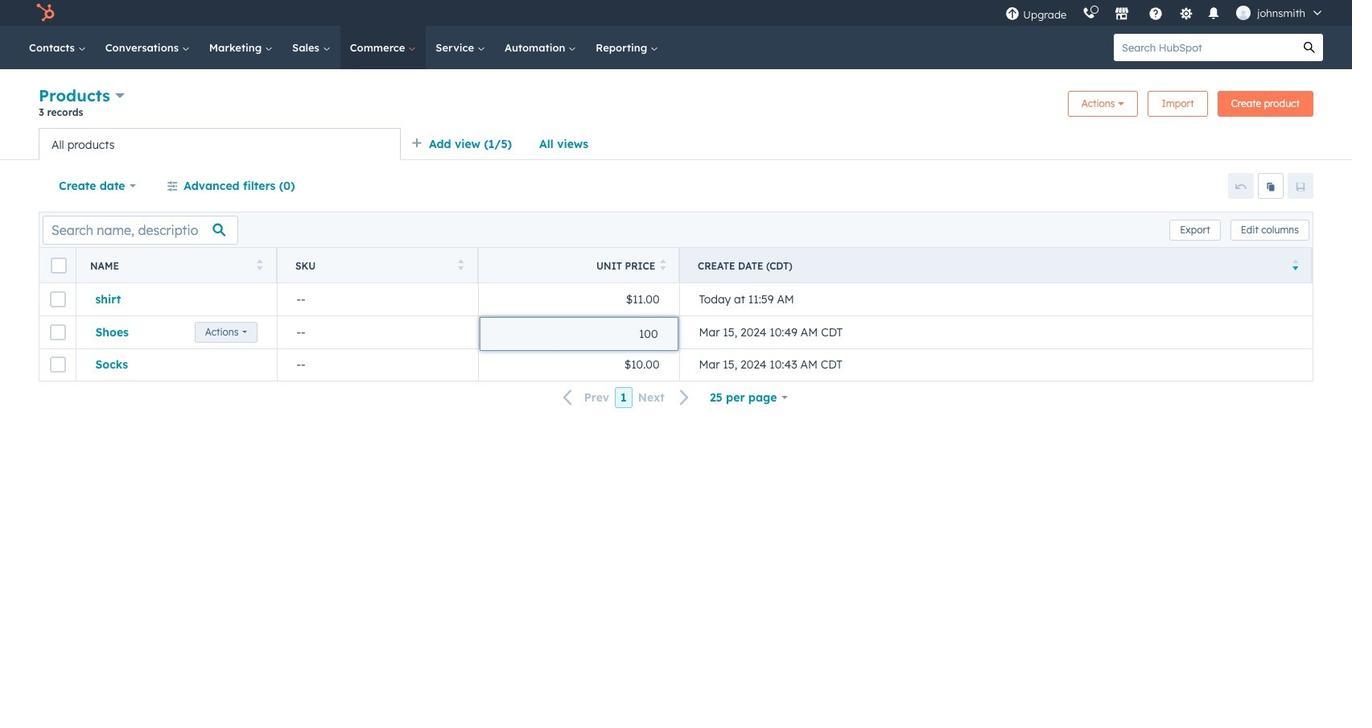 Task type: locate. For each thing, give the bounding box(es) containing it.
descending sort. press to sort ascending. element
[[1292, 259, 1298, 272]]

1 horizontal spatial press to sort. image
[[660, 259, 666, 270]]

2 press to sort. image from the left
[[660, 259, 666, 270]]

1 press to sort. element from the left
[[256, 259, 262, 272]]

2 horizontal spatial press to sort. element
[[660, 259, 666, 272]]

0 horizontal spatial press to sort. element
[[256, 259, 262, 272]]

menu
[[998, 0, 1333, 26]]

press to sort. image
[[458, 259, 464, 270], [660, 259, 666, 270]]

banner
[[39, 84, 1314, 128]]

1 horizontal spatial press to sort. element
[[458, 259, 464, 272]]

john smith image
[[1237, 6, 1251, 20]]

Search name, description, or SKU search field
[[43, 215, 238, 244]]

1 press to sort. image from the left
[[458, 259, 464, 270]]

press to sort. element
[[256, 259, 262, 272], [458, 259, 464, 272], [660, 259, 666, 272]]

0 horizontal spatial press to sort. image
[[458, 259, 464, 270]]



Task type: describe. For each thing, give the bounding box(es) containing it.
-- text field
[[499, 325, 658, 343]]

press to sort. image for 2nd press to sort. element
[[458, 259, 464, 270]]

Search HubSpot search field
[[1114, 34, 1296, 61]]

3 press to sort. element from the left
[[660, 259, 666, 272]]

press to sort. image for first press to sort. element from right
[[660, 259, 666, 270]]

2 press to sort. element from the left
[[458, 259, 464, 272]]

press to sort. image
[[256, 259, 262, 270]]

pagination navigation
[[554, 387, 699, 408]]

descending sort. press to sort ascending. image
[[1292, 259, 1298, 270]]

marketplaces image
[[1115, 7, 1130, 22]]



Task type: vqa. For each thing, say whether or not it's contained in the screenshot.
3rd Press to sort. Element from the left
yes



